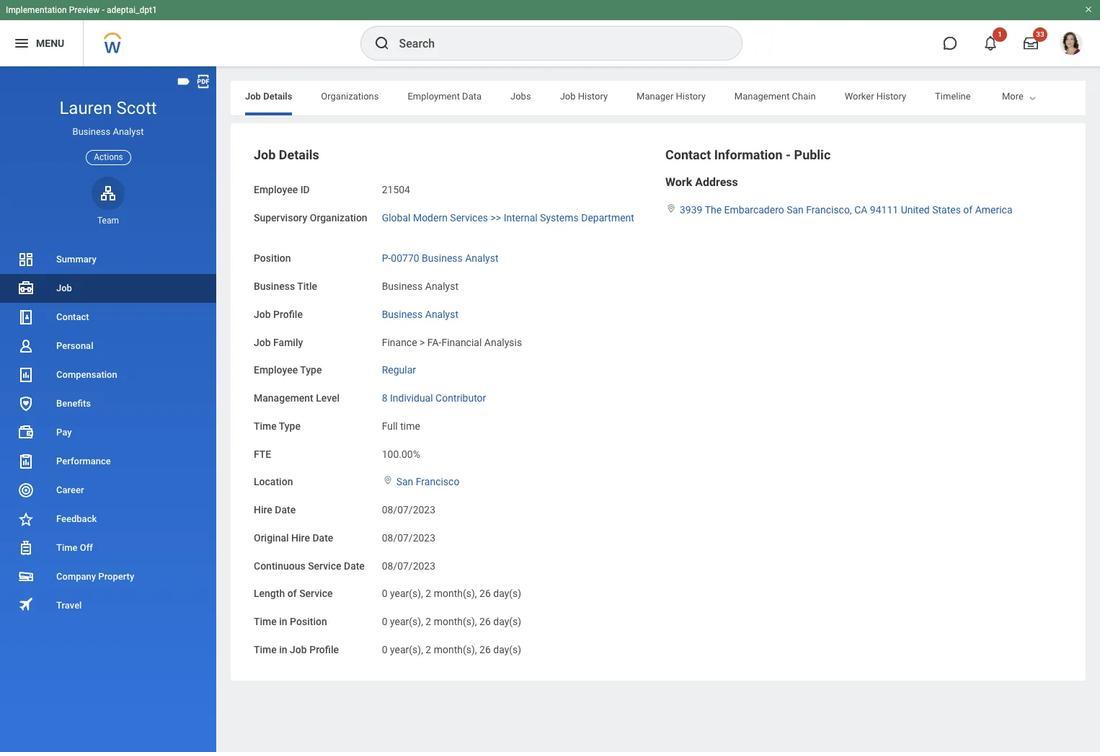Task type: locate. For each thing, give the bounding box(es) containing it.
0 vertical spatial details
[[263, 91, 292, 102]]

0 vertical spatial employee
[[254, 184, 298, 195]]

time left off
[[56, 542, 78, 553]]

day(s) inside time in job profile element
[[494, 644, 522, 655]]

2 vertical spatial 0
[[382, 644, 388, 655]]

1 vertical spatial type
[[279, 420, 301, 432]]

business analyst for business title element on the left of page
[[382, 281, 459, 292]]

business down lauren
[[73, 126, 110, 137]]

year(s), for time in position
[[390, 616, 423, 628]]

work
[[666, 175, 693, 189]]

94111
[[870, 204, 899, 216]]

benefits image
[[17, 395, 35, 413]]

data right "employment"
[[462, 91, 482, 102]]

1 horizontal spatial history
[[676, 91, 706, 102]]

0 year(s), 2 month(s), 26 day(s) for time in job profile
[[382, 644, 522, 655]]

travel image
[[17, 596, 35, 613]]

- inside group
[[786, 147, 791, 162]]

1 horizontal spatial of
[[964, 204, 973, 216]]

contact information - public group
[[666, 146, 1063, 217]]

location image down 100.00%
[[382, 476, 394, 486]]

1 day(s) from the top
[[494, 588, 522, 600]]

0 vertical spatial -
[[102, 5, 105, 15]]

history for manager history
[[676, 91, 706, 102]]

day(s) inside 'time in position' 'element'
[[494, 616, 522, 628]]

3 history from the left
[[877, 91, 907, 102]]

employee up supervisory
[[254, 184, 298, 195]]

3 08/07/2023 from the top
[[382, 560, 436, 572]]

length
[[254, 588, 285, 600]]

time for time off
[[56, 542, 78, 553]]

1 data from the left
[[462, 91, 482, 102]]

implementation
[[6, 5, 67, 15]]

0 horizontal spatial data
[[462, 91, 482, 102]]

1 vertical spatial month(s),
[[434, 616, 477, 628]]

team
[[97, 216, 119, 226]]

profile down time in position
[[310, 644, 339, 655]]

inbox large image
[[1024, 36, 1039, 50]]

position up "business title"
[[254, 253, 291, 264]]

26 inside the length of service element
[[480, 588, 491, 600]]

details
[[263, 91, 292, 102], [279, 147, 319, 162]]

type down the management level
[[279, 420, 301, 432]]

33 button
[[1016, 27, 1048, 59]]

0 vertical spatial type
[[300, 364, 322, 376]]

0 horizontal spatial san
[[396, 476, 414, 488]]

1 vertical spatial management
[[254, 392, 314, 404]]

business analyst up business analyst link in the top of the page
[[382, 281, 459, 292]]

job up job family
[[254, 309, 271, 320]]

day(s) up 'time in position' 'element' on the bottom of page
[[494, 588, 522, 600]]

tab list
[[231, 81, 1086, 115]]

analyst
[[113, 126, 144, 137], [465, 253, 499, 264], [425, 281, 459, 292], [425, 309, 459, 320]]

1 vertical spatial 08/07/2023
[[382, 532, 436, 544]]

date up continuous service date
[[313, 532, 333, 544]]

0 horizontal spatial history
[[578, 91, 608, 102]]

location image for work address
[[666, 203, 677, 214]]

time for time in job profile
[[254, 644, 277, 655]]

1 vertical spatial 0 year(s), 2 month(s), 26 day(s)
[[382, 616, 522, 628]]

contact inside navigation pane region
[[56, 312, 89, 322]]

history left manager on the top right
[[578, 91, 608, 102]]

08/07/2023 for original hire date
[[382, 532, 436, 544]]

hire date
[[254, 504, 296, 516]]

job details up employee id
[[254, 147, 319, 162]]

business up business title element on the left of page
[[422, 253, 463, 264]]

time in job profile element
[[382, 635, 522, 657]]

menu button
[[0, 20, 83, 66]]

management left chain
[[735, 91, 790, 102]]

san left francisco,
[[787, 204, 804, 216]]

0 vertical spatial date
[[275, 504, 296, 516]]

supervisory organization
[[254, 212, 368, 223]]

san up hire date element
[[396, 476, 414, 488]]

21504
[[382, 184, 410, 195]]

francisco
[[416, 476, 460, 488]]

job image
[[17, 280, 35, 297]]

2 horizontal spatial history
[[877, 91, 907, 102]]

month(s), up time in job profile element
[[434, 616, 477, 628]]

title
[[297, 281, 317, 292]]

history for worker history
[[877, 91, 907, 102]]

month(s), up 'time in position' 'element' on the bottom of page
[[434, 588, 477, 600]]

2 data from the left
[[1045, 91, 1064, 102]]

business
[[73, 126, 110, 137], [422, 253, 463, 264], [254, 281, 295, 292], [382, 281, 423, 292], [382, 309, 423, 320]]

summary image
[[17, 251, 35, 268]]

san
[[787, 204, 804, 216], [396, 476, 414, 488]]

hire up "original"
[[254, 504, 273, 516]]

financial
[[442, 336, 482, 348]]

menu banner
[[0, 0, 1101, 66]]

2 year(s), from the top
[[390, 616, 423, 628]]

month(s), down 'time in position' 'element' on the bottom of page
[[434, 644, 477, 655]]

1 vertical spatial date
[[313, 532, 333, 544]]

2 26 from the top
[[480, 616, 491, 628]]

0 horizontal spatial profile
[[273, 309, 303, 320]]

1 horizontal spatial profile
[[310, 644, 339, 655]]

day(s) for time in job profile
[[494, 644, 522, 655]]

- for public
[[786, 147, 791, 162]]

Search Workday  search field
[[399, 27, 712, 59]]

month(s), inside 'time in position' 'element'
[[434, 616, 477, 628]]

history right worker
[[877, 91, 907, 102]]

job
[[245, 91, 261, 102], [560, 91, 576, 102], [254, 147, 276, 162], [56, 283, 72, 294], [254, 309, 271, 320], [254, 336, 271, 348], [290, 644, 307, 655]]

year(s), inside time in job profile element
[[390, 644, 423, 655]]

1 horizontal spatial date
[[313, 532, 333, 544]]

1 vertical spatial 26
[[480, 616, 491, 628]]

3 day(s) from the top
[[494, 644, 522, 655]]

2 vertical spatial 08/07/2023
[[382, 560, 436, 572]]

day(s) up time in job profile element
[[494, 616, 522, 628]]

1 in from the top
[[279, 616, 288, 628]]

2 down 'time in position' 'element' on the bottom of page
[[426, 644, 432, 655]]

1 horizontal spatial management
[[735, 91, 790, 102]]

-
[[102, 5, 105, 15], [786, 147, 791, 162]]

performance link
[[0, 447, 216, 476]]

job profile
[[254, 309, 303, 320]]

2 vertical spatial date
[[344, 560, 365, 572]]

2 vertical spatial business analyst
[[382, 309, 459, 320]]

1 vertical spatial employee
[[254, 364, 298, 376]]

1 vertical spatial year(s),
[[390, 616, 423, 628]]

2 vertical spatial 0 year(s), 2 month(s), 26 day(s)
[[382, 644, 522, 655]]

management inside job details group
[[254, 392, 314, 404]]

0 for length of service
[[382, 588, 388, 600]]

1 vertical spatial position
[[290, 616, 327, 628]]

day(s) for length of service
[[494, 588, 522, 600]]

1 0 year(s), 2 month(s), 26 day(s) from the top
[[382, 588, 522, 600]]

0 vertical spatial of
[[964, 204, 973, 216]]

0 year(s), 2 month(s), 26 day(s) for time in position
[[382, 616, 522, 628]]

1 vertical spatial service
[[299, 588, 333, 600]]

job down time in position
[[290, 644, 307, 655]]

date left continuous service date element
[[344, 560, 365, 572]]

list
[[0, 245, 216, 620]]

0 vertical spatial service
[[308, 560, 342, 572]]

manager history
[[637, 91, 706, 102]]

0 vertical spatial position
[[254, 253, 291, 264]]

feedback image
[[17, 511, 35, 528]]

analyst down p-00770 business analyst
[[425, 281, 459, 292]]

1 horizontal spatial location image
[[666, 203, 677, 214]]

year(s), down continuous service date element
[[390, 588, 423, 600]]

2 vertical spatial year(s),
[[390, 644, 423, 655]]

1 vertical spatial profile
[[310, 644, 339, 655]]

08/07/2023 for continuous service date
[[382, 560, 436, 572]]

3 year(s), from the top
[[390, 644, 423, 655]]

0 vertical spatial location image
[[666, 203, 677, 214]]

type up the management level
[[300, 364, 322, 376]]

america
[[976, 204, 1013, 216]]

continuous service date element
[[382, 551, 436, 573]]

- for adeptai_dpt1
[[102, 5, 105, 15]]

3 2 from the top
[[426, 644, 432, 655]]

0 vertical spatial management
[[735, 91, 790, 102]]

lauren
[[59, 98, 112, 118]]

2 inside time in job profile element
[[426, 644, 432, 655]]

time in position element
[[382, 607, 522, 629]]

job details up the job details button at the top left
[[245, 91, 292, 102]]

2 history from the left
[[676, 91, 706, 102]]

1 vertical spatial business analyst
[[382, 281, 459, 292]]

0 vertical spatial in
[[279, 616, 288, 628]]

organizations
[[321, 91, 379, 102]]

lauren scott
[[59, 98, 157, 118]]

worker
[[845, 91, 875, 102]]

personal image
[[17, 338, 35, 355]]

1 vertical spatial location image
[[382, 476, 394, 486]]

0 horizontal spatial location image
[[382, 476, 394, 486]]

company property link
[[0, 563, 216, 591]]

26 inside time in job profile element
[[480, 644, 491, 655]]

continuous
[[254, 560, 306, 572]]

2 in from the top
[[279, 644, 288, 655]]

employee down job family
[[254, 364, 298, 376]]

time down time in position
[[254, 644, 277, 655]]

contact up the work
[[666, 147, 711, 162]]

26
[[480, 588, 491, 600], [480, 616, 491, 628], [480, 644, 491, 655]]

service down continuous service date
[[299, 588, 333, 600]]

1 vertical spatial san
[[396, 476, 414, 488]]

business analyst down "lauren scott"
[[73, 126, 144, 137]]

26 for time in job profile
[[480, 644, 491, 655]]

1 vertical spatial hire
[[291, 532, 310, 544]]

2 month(s), from the top
[[434, 616, 477, 628]]

states
[[933, 204, 961, 216]]

time off image
[[17, 540, 35, 557]]

0 horizontal spatial management
[[254, 392, 314, 404]]

month(s), for time in job profile
[[434, 644, 477, 655]]

data for additional data
[[1045, 91, 1064, 102]]

tab list containing job details
[[231, 81, 1086, 115]]

0 vertical spatial profile
[[273, 309, 303, 320]]

original hire date element
[[382, 523, 436, 545]]

3939 the embarcadero san francisco, ca 94111 united states of america
[[680, 204, 1013, 216]]

0 vertical spatial 0
[[382, 588, 388, 600]]

of right length
[[288, 588, 297, 600]]

worker history
[[845, 91, 907, 102]]

1 horizontal spatial contact
[[666, 147, 711, 162]]

0 inside time in job profile element
[[382, 644, 388, 655]]

1 month(s), from the top
[[434, 588, 477, 600]]

2 0 year(s), 2 month(s), 26 day(s) from the top
[[382, 616, 522, 628]]

level
[[316, 392, 340, 404]]

implementation preview -   adeptai_dpt1
[[6, 5, 157, 15]]

position up time in job profile
[[290, 616, 327, 628]]

organization
[[310, 212, 368, 223]]

0 vertical spatial business analyst
[[73, 126, 144, 137]]

contact link
[[0, 303, 216, 332]]

performance image
[[17, 453, 35, 470]]

benefits link
[[0, 389, 216, 418]]

location image for location
[[382, 476, 394, 486]]

analyst down scott
[[113, 126, 144, 137]]

more
[[1003, 91, 1024, 102]]

100.00%
[[382, 448, 420, 460]]

1 vertical spatial 2
[[426, 616, 432, 628]]

data for employment data
[[462, 91, 482, 102]]

contact up personal
[[56, 312, 89, 322]]

26 up time in job profile element
[[480, 616, 491, 628]]

day(s) for time in position
[[494, 616, 522, 628]]

08/07/2023 up original hire date element
[[382, 504, 436, 516]]

day(s) inside the length of service element
[[494, 588, 522, 600]]

analyst inside navigation pane region
[[113, 126, 144, 137]]

time off
[[56, 542, 93, 553]]

details inside group
[[279, 147, 319, 162]]

year(s), down 'time in position' 'element' on the bottom of page
[[390, 644, 423, 655]]

management
[[735, 91, 790, 102], [254, 392, 314, 404]]

employment data
[[408, 91, 482, 102]]

1 vertical spatial job details
[[254, 147, 319, 162]]

0 vertical spatial day(s)
[[494, 588, 522, 600]]

employment
[[408, 91, 460, 102]]

2 vertical spatial month(s),
[[434, 644, 477, 655]]

0 inside the length of service element
[[382, 588, 388, 600]]

additional
[[1000, 91, 1042, 102]]

location image inside 'contact information - public' group
[[666, 203, 677, 214]]

profile logan mcneil image
[[1060, 32, 1083, 58]]

details up id
[[279, 147, 319, 162]]

data
[[462, 91, 482, 102], [1045, 91, 1064, 102]]

1 2 from the top
[[426, 588, 432, 600]]

26 down 'time in position' 'element' on the bottom of page
[[480, 644, 491, 655]]

year(s),
[[390, 588, 423, 600], [390, 616, 423, 628], [390, 644, 423, 655]]

2 inside 'time in position' 'element'
[[426, 616, 432, 628]]

1 horizontal spatial -
[[786, 147, 791, 162]]

in down length of service
[[279, 616, 288, 628]]

2 horizontal spatial date
[[344, 560, 365, 572]]

2 vertical spatial 2
[[426, 644, 432, 655]]

time up fte
[[254, 420, 277, 432]]

3 0 year(s), 2 month(s), 26 day(s) from the top
[[382, 644, 522, 655]]

2 08/07/2023 from the top
[[382, 532, 436, 544]]

1 vertical spatial 0
[[382, 616, 388, 628]]

1 vertical spatial -
[[786, 147, 791, 162]]

0 horizontal spatial contact
[[56, 312, 89, 322]]

employee for employee type
[[254, 364, 298, 376]]

of
[[964, 204, 973, 216], [288, 588, 297, 600]]

san inside job details group
[[396, 476, 414, 488]]

- right preview
[[102, 5, 105, 15]]

time down length
[[254, 616, 277, 628]]

3 26 from the top
[[480, 644, 491, 655]]

- inside the menu banner
[[102, 5, 105, 15]]

data right additional
[[1045, 91, 1064, 102]]

1 vertical spatial of
[[288, 588, 297, 600]]

management for management level
[[254, 392, 314, 404]]

month(s),
[[434, 588, 477, 600], [434, 616, 477, 628], [434, 644, 477, 655]]

- left public
[[786, 147, 791, 162]]

contact inside group
[[666, 147, 711, 162]]

in down time in position
[[279, 644, 288, 655]]

2 up 'time in position' 'element' on the bottom of page
[[426, 588, 432, 600]]

feedback
[[56, 514, 97, 524]]

3 month(s), from the top
[[434, 644, 477, 655]]

08/07/2023 down original hire date element
[[382, 560, 436, 572]]

2 vertical spatial 26
[[480, 644, 491, 655]]

year(s), inside the length of service element
[[390, 588, 423, 600]]

1 year(s), from the top
[[390, 588, 423, 600]]

08/07/2023 for hire date
[[382, 504, 436, 516]]

embarcadero
[[725, 204, 785, 216]]

job right the "jobs"
[[560, 91, 576, 102]]

year(s), up time in job profile element
[[390, 616, 423, 628]]

1 08/07/2023 from the top
[[382, 504, 436, 516]]

month(s), inside the length of service element
[[434, 588, 477, 600]]

0 vertical spatial san
[[787, 204, 804, 216]]

service down original hire date
[[308, 560, 342, 572]]

hire up continuous service date
[[291, 532, 310, 544]]

26 for time in position
[[480, 616, 491, 628]]

month(s), inside time in job profile element
[[434, 644, 477, 655]]

2 for time in job profile
[[426, 644, 432, 655]]

0 horizontal spatial -
[[102, 5, 105, 15]]

location image inside job details group
[[382, 476, 394, 486]]

3 0 from the top
[[382, 644, 388, 655]]

history right manager on the top right
[[676, 91, 706, 102]]

0 year(s), 2 month(s), 26 day(s) up time in job profile element
[[382, 616, 522, 628]]

search image
[[373, 35, 391, 52]]

company
[[56, 571, 96, 582]]

>
[[420, 336, 425, 348]]

2 employee from the top
[[254, 364, 298, 376]]

time off link
[[0, 534, 216, 563]]

0 year(s), 2 month(s), 26 day(s) up 'time in position' 'element' on the bottom of page
[[382, 588, 522, 600]]

compensation image
[[17, 366, 35, 384]]

0 inside 'time in position' 'element'
[[382, 616, 388, 628]]

management down employee type
[[254, 392, 314, 404]]

address
[[695, 175, 738, 189]]

0 year(s), 2 month(s), 26 day(s) down 'time in position' 'element' on the bottom of page
[[382, 644, 522, 655]]

2 inside the length of service element
[[426, 588, 432, 600]]

0 vertical spatial 08/07/2023
[[382, 504, 436, 516]]

business title element
[[382, 272, 459, 293]]

time in job profile
[[254, 644, 339, 655]]

1 vertical spatial day(s)
[[494, 616, 522, 628]]

1 vertical spatial in
[[279, 644, 288, 655]]

0 vertical spatial 2
[[426, 588, 432, 600]]

1 vertical spatial contact
[[56, 312, 89, 322]]

of right the "states"
[[964, 204, 973, 216]]

0 vertical spatial contact
[[666, 147, 711, 162]]

1 employee from the top
[[254, 184, 298, 195]]

actions
[[94, 152, 123, 162]]

employee
[[254, 184, 298, 195], [254, 364, 298, 376]]

profile
[[273, 309, 303, 320], [310, 644, 339, 655]]

08/07/2023 up continuous service date element
[[382, 532, 436, 544]]

business analyst up ">"
[[382, 309, 459, 320]]

0 vertical spatial month(s),
[[434, 588, 477, 600]]

profile up family
[[273, 309, 303, 320]]

2 for time in position
[[426, 616, 432, 628]]

length of service element
[[382, 579, 522, 601]]

1 vertical spatial details
[[279, 147, 319, 162]]

information
[[715, 147, 783, 162]]

2 0 from the top
[[382, 616, 388, 628]]

modern
[[413, 212, 448, 223]]

hire
[[254, 504, 273, 516], [291, 532, 310, 544]]

career link
[[0, 476, 216, 505]]

navigation pane region
[[0, 66, 216, 752]]

0 vertical spatial 0 year(s), 2 month(s), 26 day(s)
[[382, 588, 522, 600]]

time
[[400, 420, 420, 432]]

location image
[[666, 203, 677, 214], [382, 476, 394, 486]]

job down summary
[[56, 283, 72, 294]]

year(s), inside 'time in position' 'element'
[[390, 616, 423, 628]]

26 inside 'time in position' 'element'
[[480, 616, 491, 628]]

2 vertical spatial day(s)
[[494, 644, 522, 655]]

company property image
[[17, 568, 35, 586]]

employee type
[[254, 364, 322, 376]]

in
[[279, 616, 288, 628], [279, 644, 288, 655]]

actions button
[[86, 150, 131, 165]]

0 year(s), 2 month(s), 26 day(s) for length of service
[[382, 588, 522, 600]]

1 horizontal spatial data
[[1045, 91, 1064, 102]]

2
[[426, 588, 432, 600], [426, 616, 432, 628], [426, 644, 432, 655]]

date up original hire date
[[275, 504, 296, 516]]

details up the job details button at the top left
[[263, 91, 292, 102]]

analyst down "services"
[[465, 253, 499, 264]]

feedback link
[[0, 505, 216, 534]]

notifications large image
[[984, 36, 998, 50]]

0 horizontal spatial hire
[[254, 504, 273, 516]]

0 vertical spatial 26
[[480, 588, 491, 600]]

location image left 3939 on the top right of the page
[[666, 203, 677, 214]]

time inside navigation pane region
[[56, 542, 78, 553]]

2 day(s) from the top
[[494, 616, 522, 628]]

0 vertical spatial year(s),
[[390, 588, 423, 600]]

1 0 from the top
[[382, 588, 388, 600]]

san inside 'contact information - public' group
[[787, 204, 804, 216]]

2 2 from the top
[[426, 616, 432, 628]]

close environment banner image
[[1085, 5, 1093, 14]]

1 26 from the top
[[480, 588, 491, 600]]

day(s) down 'time in position' 'element' on the bottom of page
[[494, 644, 522, 655]]

francisco,
[[807, 204, 852, 216]]

1 horizontal spatial san
[[787, 204, 804, 216]]

0 vertical spatial hire
[[254, 504, 273, 516]]

0 horizontal spatial date
[[275, 504, 296, 516]]

26 up 'time in position' 'element' on the bottom of page
[[480, 588, 491, 600]]

0 horizontal spatial of
[[288, 588, 297, 600]]

management level
[[254, 392, 340, 404]]

1 history from the left
[[578, 91, 608, 102]]

2 up time in job profile element
[[426, 616, 432, 628]]

p-00770 business analyst link
[[382, 250, 499, 264]]



Task type: describe. For each thing, give the bounding box(es) containing it.
contact information - public button
[[666, 147, 831, 162]]

analyst inside business title element
[[425, 281, 459, 292]]

timeline
[[936, 91, 971, 102]]

time in position
[[254, 616, 327, 628]]

date for service
[[344, 560, 365, 572]]

0 vertical spatial job details
[[245, 91, 292, 102]]

full time element
[[382, 417, 420, 432]]

full
[[382, 420, 398, 432]]

business up finance
[[382, 309, 423, 320]]

personal
[[56, 340, 93, 351]]

job details group
[[254, 146, 651, 657]]

8
[[382, 392, 388, 404]]

pay image
[[17, 424, 35, 441]]

time type
[[254, 420, 301, 432]]

type for employee type
[[300, 364, 322, 376]]

00770
[[391, 253, 420, 264]]

off
[[80, 542, 93, 553]]

job details button
[[254, 147, 319, 162]]

business analyst link
[[382, 306, 459, 320]]

month(s), for length of service
[[434, 588, 477, 600]]

team link
[[92, 177, 125, 226]]

3939
[[680, 204, 703, 216]]

employee id element
[[382, 175, 410, 197]]

type for time type
[[279, 420, 301, 432]]

the
[[705, 204, 722, 216]]

contact for contact information - public
[[666, 147, 711, 162]]

manager
[[637, 91, 674, 102]]

date for hire
[[313, 532, 333, 544]]

tag image
[[176, 74, 192, 89]]

id
[[301, 184, 310, 195]]

of inside 'contact information - public' group
[[964, 204, 973, 216]]

justify image
[[13, 35, 30, 52]]

performance
[[56, 456, 111, 467]]

business up the job profile
[[254, 281, 295, 292]]

business analyst inside navigation pane region
[[73, 126, 144, 137]]

1 horizontal spatial hire
[[291, 532, 310, 544]]

benefits
[[56, 398, 91, 409]]

individual
[[390, 392, 433, 404]]

regular link
[[382, 362, 416, 376]]

job up employee id
[[254, 147, 276, 162]]

year(s), for time in job profile
[[390, 644, 423, 655]]

property
[[98, 571, 134, 582]]

time for time in position
[[254, 616, 277, 628]]

services
[[450, 212, 488, 223]]

job inside job link
[[56, 283, 72, 294]]

original
[[254, 532, 289, 544]]

department
[[582, 212, 635, 223]]

contact for contact
[[56, 312, 89, 322]]

26 for length of service
[[480, 588, 491, 600]]

year(s), for length of service
[[390, 588, 423, 600]]

regular
[[382, 364, 416, 376]]

personal link
[[0, 332, 216, 361]]

career
[[56, 485, 84, 496]]

8 individual contributor
[[382, 392, 486, 404]]

chain
[[792, 91, 816, 102]]

company property
[[56, 571, 134, 582]]

pay
[[56, 427, 72, 438]]

job up the job details button at the top left
[[245, 91, 261, 102]]

business inside navigation pane region
[[73, 126, 110, 137]]

management for management chain
[[735, 91, 790, 102]]

internal
[[504, 212, 538, 223]]

in for job
[[279, 644, 288, 655]]

team lauren scott element
[[92, 215, 125, 226]]

of inside job details group
[[288, 588, 297, 600]]

analysis
[[485, 336, 522, 348]]

>>
[[491, 212, 501, 223]]

8 individual contributor link
[[382, 390, 486, 404]]

ca
[[855, 204, 868, 216]]

3939 the embarcadero san francisco, ca 94111 united states of america link
[[680, 201, 1013, 216]]

in for position
[[279, 616, 288, 628]]

supervisory
[[254, 212, 307, 223]]

p-00770 business analyst
[[382, 253, 499, 264]]

view printable version (pdf) image
[[195, 74, 211, 89]]

employee id
[[254, 184, 310, 195]]

global modern services >> internal systems department
[[382, 212, 635, 223]]

job family element
[[382, 328, 522, 349]]

pay link
[[0, 418, 216, 447]]

fte element
[[382, 440, 420, 461]]

business down 00770
[[382, 281, 423, 292]]

job details inside job details group
[[254, 147, 319, 162]]

united
[[901, 204, 930, 216]]

0 for time in position
[[382, 616, 388, 628]]

career image
[[17, 482, 35, 499]]

adeptai_dpt1
[[107, 5, 157, 15]]

travel link
[[0, 591, 216, 620]]

job left family
[[254, 336, 271, 348]]

month(s), for time in position
[[434, 616, 477, 628]]

original hire date
[[254, 532, 333, 544]]

preview
[[69, 5, 100, 15]]

san francisco link
[[396, 473, 460, 488]]

work address
[[666, 175, 738, 189]]

summary
[[56, 254, 96, 265]]

list containing summary
[[0, 245, 216, 620]]

business title
[[254, 281, 317, 292]]

p-
[[382, 253, 391, 264]]

length of service
[[254, 588, 333, 600]]

full time
[[382, 420, 420, 432]]

2 for length of service
[[426, 588, 432, 600]]

1
[[998, 30, 1003, 38]]

analyst up job family element
[[425, 309, 459, 320]]

systems
[[540, 212, 579, 223]]

compensation link
[[0, 361, 216, 389]]

employee for employee id
[[254, 184, 298, 195]]

history for job history
[[578, 91, 608, 102]]

33
[[1037, 30, 1045, 38]]

additional data
[[1000, 91, 1064, 102]]

contributor
[[436, 392, 486, 404]]

finance > fa-financial analysis
[[382, 336, 522, 348]]

global
[[382, 212, 411, 223]]

public
[[795, 147, 831, 162]]

summary link
[[0, 245, 216, 274]]

job history
[[560, 91, 608, 102]]

view team image
[[100, 184, 117, 202]]

hire date element
[[382, 496, 436, 517]]

1 button
[[975, 27, 1008, 59]]

0 for time in job profile
[[382, 644, 388, 655]]

menu
[[36, 37, 64, 49]]

management chain
[[735, 91, 816, 102]]

compensation
[[56, 369, 117, 380]]

time for time type
[[254, 420, 277, 432]]

fa-
[[428, 336, 442, 348]]

contact image
[[17, 309, 35, 326]]

business analyst for business analyst link in the top of the page
[[382, 309, 459, 320]]



Task type: vqa. For each thing, say whether or not it's contained in the screenshot.
Contact Information - Public group on the right top
yes



